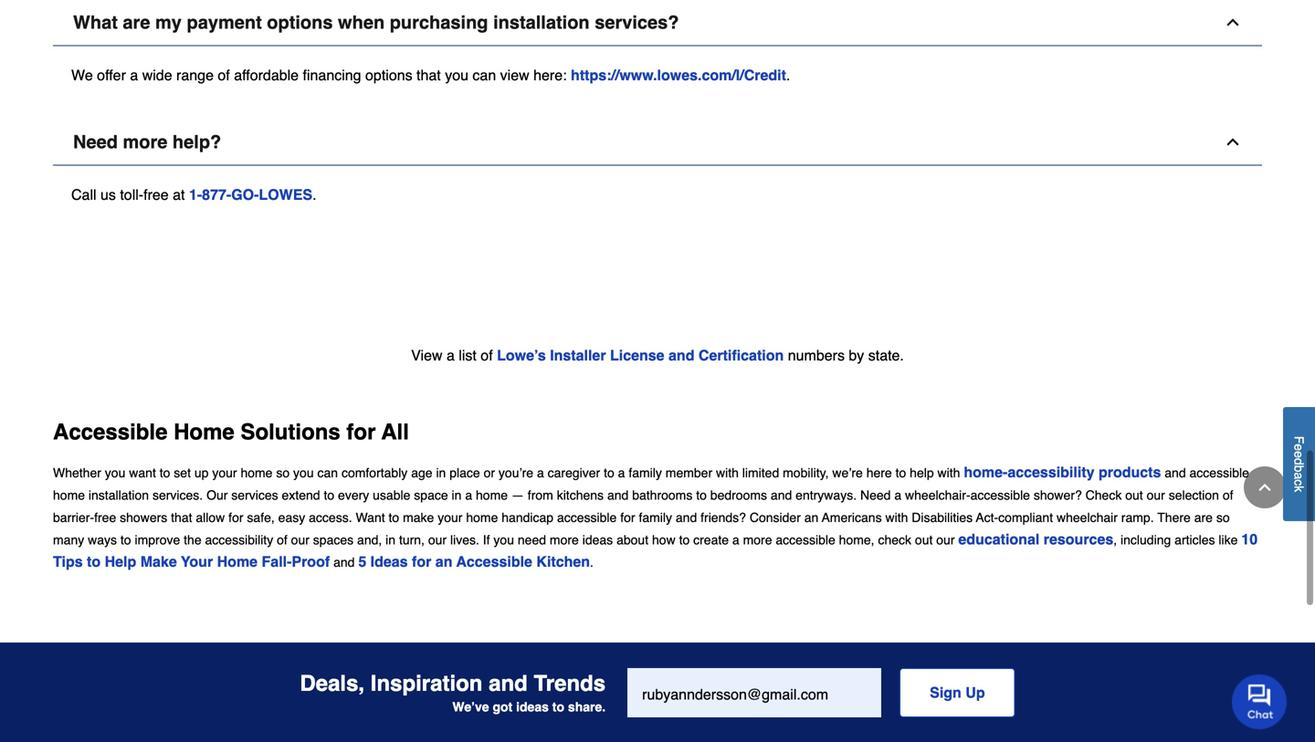 Task type: vqa. For each thing, say whether or not it's contained in the screenshot.
What are my payment options when purchasing installation services?
yes



Task type: describe. For each thing, give the bounding box(es) containing it.
when
[[338, 12, 385, 33]]

to inside 10 tips to help make your home fall-proof
[[87, 554, 101, 571]]

sign up button
[[900, 669, 1016, 718]]

free inside and accessible home installation services. our services extend to every usable space in a home — from kitchens and bathrooms to bedrooms and entryways. need a wheelchair-accessible shower? check out our selection of barrier-free showers that allow for safe, easy access. want to make your home handicap accessible for family and friends? consider an americans with disabilities act-compliant wheelchair ramp. there are so many ways to improve the accessibility of our spaces and, in turn, our lives. if you need more ideas about how to create a more accessible home, check out our
[[94, 511, 116, 525]]

to up help
[[121, 533, 131, 548]]

more inside "button"
[[123, 132, 168, 153]]

a left "wheelchair-"
[[895, 488, 902, 503]]

sign up form
[[628, 669, 1016, 718]]

your inside whether you want to set up your home so you can comfortably age in place or you're a caregiver to a family member with limited mobility, we're here to help with home-accessibility products
[[212, 466, 237, 481]]

ideas
[[371, 554, 408, 571]]

for up about
[[621, 511, 636, 525]]

friends?
[[701, 511, 746, 525]]

deals,
[[300, 672, 365, 697]]

set
[[174, 466, 191, 481]]

barrier-
[[53, 511, 94, 525]]

and accessible home installation services. our services extend to every usable space in a home — from kitchens and bathrooms to bedrooms and entryways. need a wheelchair-accessible shower? check out our selection of barrier-free showers that allow for safe, easy access. want to make your home handicap accessible for family and friends? consider an americans with disabilities act-compliant wheelchair ramp. there are so many ways to improve the accessibility of our spaces and, in turn, our lives. if you need more ideas about how to create a more accessible home, check out our
[[53, 466, 1250, 548]]

purchasing
[[390, 12, 488, 33]]

turn,
[[399, 533, 425, 548]]

home inside 10 tips to help make your home fall-proof
[[217, 554, 258, 571]]

sign up
[[930, 685, 986, 702]]

for left safe,
[[229, 511, 244, 525]]

offer
[[97, 67, 126, 84]]

whether you want to set up your home so you can comfortably age in place or you're a caregiver to a family member with limited mobility, we're here to help with home-accessibility products
[[53, 464, 1162, 481]]

services?
[[595, 12, 679, 33]]

articles
[[1175, 533, 1216, 548]]

we're
[[833, 466, 863, 481]]

us
[[101, 186, 116, 203]]

whether
[[53, 466, 101, 481]]

you left want
[[105, 466, 126, 481]]

certification
[[699, 347, 784, 364]]

call us toll-free at 1-877-go-lowes .
[[71, 186, 317, 203]]

1-877-go-lowes link
[[189, 186, 313, 203]]

an inside and accessible home installation services. our services extend to every usable space in a home — from kitchens and bathrooms to bedrooms and entryways. need a wheelchair-accessible shower? check out our selection of barrier-free showers that allow for safe, easy access. want to make your home handicap accessible for family and friends? consider an americans with disabilities act-compliant wheelchair ramp. there are so many ways to improve the accessibility of our spaces and, in turn, our lives. if you need more ideas about how to create a more accessible home, check out our
[[805, 511, 819, 525]]

financing
[[303, 67, 361, 84]]

to left help
[[896, 466, 907, 481]]

educational
[[959, 531, 1040, 548]]

10 tips to help make your home fall-proof link
[[53, 531, 1258, 571]]

accessibility inside and accessible home installation services. our services extend to every usable space in a home — from kitchens and bathrooms to bedrooms and entryways. need a wheelchair-accessible shower? check out our selection of barrier-free showers that allow for safe, easy access. want to make your home handicap accessible for family and friends? consider an americans with disabilities act-compliant wheelchair ramp. there are so many ways to improve the accessibility of our spaces and, in turn, our lives. if you need more ideas about how to create a more accessible home, check out our
[[205, 533, 273, 548]]

0 vertical spatial home
[[174, 420, 235, 445]]

ways
[[88, 533, 117, 548]]

what are my payment options when purchasing installation services? button
[[53, 0, 1263, 46]]

allow
[[196, 511, 225, 525]]

sign
[[930, 685, 962, 702]]

0 vertical spatial accessible
[[53, 420, 168, 445]]

scroll to top element
[[1245, 467, 1287, 509]]

a down the place on the left of the page
[[465, 488, 473, 503]]

https://www.lowes.com/l/credit
[[571, 67, 787, 84]]

accessible up selection
[[1190, 466, 1250, 481]]

kitchen
[[537, 554, 590, 571]]

list
[[459, 347, 477, 364]]

bedrooms
[[711, 488, 768, 503]]

solutions
[[241, 420, 341, 445]]

and down bathrooms
[[676, 511, 697, 525]]

ideas inside deals, inspiration and trends we've got ideas to share.
[[516, 701, 549, 715]]

consider
[[750, 511, 801, 525]]

accessible down kitchens
[[557, 511, 617, 525]]

0 vertical spatial can
[[473, 67, 496, 84]]

services.
[[153, 488, 203, 503]]

disabilities
[[912, 511, 973, 525]]

view a list of lowe's installer license and certification numbers by state.
[[411, 347, 904, 364]]

license
[[610, 347, 665, 364]]

for left the all
[[347, 420, 376, 445]]

trends
[[534, 672, 606, 697]]

space
[[414, 488, 448, 503]]

check
[[879, 533, 912, 548]]

1 horizontal spatial accessible
[[457, 554, 533, 571]]

what
[[73, 12, 118, 33]]

shower?
[[1034, 488, 1083, 503]]

Email Address email field
[[628, 669, 882, 718]]

home inside whether you want to set up your home so you can comfortably age in place or you're a caregiver to a family member with limited mobility, we're here to help with home-accessibility products
[[241, 466, 273, 481]]

home-accessibility products link
[[964, 464, 1162, 481]]

access.
[[309, 511, 352, 525]]

help?
[[173, 132, 221, 153]]

age
[[411, 466, 433, 481]]

need more help?
[[73, 132, 221, 153]]

and inside and 5 ideas for an accessible kitchen .
[[334, 556, 355, 570]]

of right range
[[218, 67, 230, 84]]

10 tips to help make your home fall-proof
[[53, 531, 1258, 571]]

877-
[[202, 186, 231, 203]]

we offer a wide range of affordable financing options that you can view here: https://www.lowes.com/l/credit .
[[71, 67, 791, 84]]

home down or
[[476, 488, 508, 503]]

our up there
[[1147, 488, 1166, 503]]

to inside deals, inspiration and trends we've got ideas to share.
[[553, 701, 565, 715]]

1 horizontal spatial more
[[550, 533, 579, 548]]

range
[[176, 67, 214, 84]]

affordable
[[234, 67, 299, 84]]

home,
[[839, 533, 875, 548]]

what are my payment options when purchasing installation services?
[[73, 12, 679, 33]]

want
[[129, 466, 156, 481]]

chevron up image inside what are my payment options when purchasing installation services? button
[[1224, 13, 1243, 32]]

0 vertical spatial accessibility
[[1008, 464, 1095, 481]]

numbers
[[788, 347, 845, 364]]

go-
[[231, 186, 259, 203]]

can inside whether you want to set up your home so you can comfortably age in place or you're a caregiver to a family member with limited mobility, we're here to help with home-accessibility products
[[318, 466, 338, 481]]

by
[[849, 347, 865, 364]]

from
[[528, 488, 554, 503]]

improve
[[135, 533, 180, 548]]

you up extend
[[293, 466, 314, 481]]

to up access.
[[324, 488, 335, 503]]

so inside whether you want to set up your home so you can comfortably age in place or you're a caregiver to a family member with limited mobility, we're here to help with home-accessibility products
[[276, 466, 290, 481]]

help
[[910, 466, 934, 481]]

create
[[694, 533, 729, 548]]

products
[[1099, 464, 1162, 481]]

k
[[1292, 486, 1307, 493]]

f
[[1292, 436, 1307, 444]]

. inside and 5 ideas for an accessible kitchen .
[[590, 556, 594, 570]]

chevron up image
[[1224, 133, 1243, 151]]

you're
[[499, 466, 534, 481]]

to right caregiver
[[604, 466, 615, 481]]

1 vertical spatial options
[[366, 67, 413, 84]]

need more help? button
[[53, 119, 1263, 166]]

home up the 'if'
[[466, 511, 498, 525]]

c
[[1292, 480, 1307, 486]]

call
[[71, 186, 96, 203]]

ramp.
[[1122, 511, 1155, 525]]

at
[[173, 186, 185, 203]]

member
[[666, 466, 713, 481]]

for down turn,
[[412, 554, 432, 571]]

act-
[[976, 511, 999, 525]]

of right selection
[[1223, 488, 1234, 503]]

and right license
[[669, 347, 695, 364]]

our
[[207, 488, 228, 503]]



Task type: locate. For each thing, give the bounding box(es) containing it.
1 vertical spatial are
[[1195, 511, 1213, 525]]

help
[[105, 554, 136, 571]]

fall-
[[262, 554, 292, 571]]

e
[[1292, 444, 1307, 451], [1292, 451, 1307, 458]]

1 vertical spatial in
[[452, 488, 462, 503]]

more down consider
[[743, 533, 773, 548]]

1 vertical spatial your
[[438, 511, 463, 525]]

https://www.lowes.com/l/credit link
[[571, 67, 787, 84]]

that inside and accessible home installation services. our services extend to every usable space in a home — from kitchens and bathrooms to bedrooms and entryways. need a wheelchair-accessible shower? check out our selection of barrier-free showers that allow for safe, easy access. want to make your home handicap accessible for family and friends? consider an americans with disabilities act-compliant wheelchair ramp. there are so many ways to improve the accessibility of our spaces and, in turn, our lives. if you need more ideas about how to create a more accessible home, check out our
[[171, 511, 192, 525]]

accessible
[[53, 420, 168, 445], [457, 554, 533, 571]]

free
[[144, 186, 169, 203], [94, 511, 116, 525]]

to down trends
[[553, 701, 565, 715]]

1 horizontal spatial an
[[805, 511, 819, 525]]

are inside and accessible home installation services. our services extend to every usable space in a home — from kitchens and bathrooms to bedrooms and entryways. need a wheelchair-accessible shower? check out our selection of barrier-free showers that allow for safe, easy access. want to make your home handicap accessible for family and friends? consider an americans with disabilities act-compliant wheelchair ramp. there are so many ways to improve the accessibility of our spaces and, in turn, our lives. if you need more ideas about how to create a more accessible home, check out our
[[1195, 511, 1213, 525]]

with
[[716, 466, 739, 481], [938, 466, 961, 481], [886, 511, 909, 525]]

compliant
[[999, 511, 1054, 525]]

home up services
[[241, 466, 273, 481]]

0 horizontal spatial more
[[123, 132, 168, 153]]

of right list
[[481, 347, 493, 364]]

bathrooms
[[632, 488, 693, 503]]

out up ramp.
[[1126, 488, 1144, 503]]

of up fall-
[[277, 533, 288, 548]]

options left when
[[267, 12, 333, 33]]

in right age at bottom
[[436, 466, 446, 481]]

0 horizontal spatial free
[[94, 511, 116, 525]]

1 vertical spatial so
[[1217, 511, 1230, 525]]

mobility,
[[783, 466, 829, 481]]

family
[[629, 466, 662, 481], [639, 511, 673, 525]]

f e e d b a c k
[[1292, 436, 1307, 493]]

need inside "button"
[[73, 132, 118, 153]]

a right offer on the left top of page
[[130, 67, 138, 84]]

5
[[358, 554, 367, 571]]

up
[[194, 466, 209, 481]]

and up selection
[[1165, 466, 1187, 481]]

0 horizontal spatial your
[[212, 466, 237, 481]]

how
[[652, 533, 676, 548]]

every
[[338, 488, 369, 503]]

e up the b
[[1292, 451, 1307, 458]]

and up got
[[489, 672, 528, 697]]

a
[[130, 67, 138, 84], [447, 347, 455, 364], [537, 466, 544, 481], [618, 466, 625, 481], [1292, 473, 1307, 480], [465, 488, 473, 503], [895, 488, 902, 503], [733, 533, 740, 548]]

1 horizontal spatial installation
[[493, 12, 590, 33]]

in right and,
[[386, 533, 396, 548]]

1 horizontal spatial your
[[438, 511, 463, 525]]

about
[[617, 533, 649, 548]]

1 horizontal spatial out
[[1126, 488, 1144, 503]]

0 horizontal spatial that
[[171, 511, 192, 525]]

2 horizontal spatial .
[[787, 67, 791, 84]]

installation inside and accessible home installation services. our services extend to every usable space in a home — from kitchens and bathrooms to bedrooms and entryways. need a wheelchair-accessible shower? check out our selection of barrier-free showers that allow for safe, easy access. want to make your home handicap accessible for family and friends? consider an americans with disabilities act-compliant wheelchair ramp. there are so many ways to improve the accessibility of our spaces and, in turn, our lives. if you need more ideas about how to create a more accessible home, check out our
[[89, 488, 149, 503]]

1 horizontal spatial accessibility
[[1008, 464, 1095, 481]]

need up call
[[73, 132, 118, 153]]

options down what are my payment options when purchasing installation services?
[[366, 67, 413, 84]]

make
[[140, 554, 177, 571]]

and left 5
[[334, 556, 355, 570]]

0 vertical spatial your
[[212, 466, 237, 481]]

accessible up want
[[53, 420, 168, 445]]

1 horizontal spatial options
[[366, 67, 413, 84]]

0 horizontal spatial options
[[267, 12, 333, 33]]

limited
[[743, 466, 780, 481]]

need inside and accessible home installation services. our services extend to every usable space in a home — from kitchens and bathrooms to bedrooms and entryways. need a wheelchair-accessible shower? check out our selection of barrier-free showers that allow for safe, easy access. want to make your home handicap accessible for family and friends? consider an americans with disabilities act-compliant wheelchair ramp. there are so many ways to improve the accessibility of our spaces and, in turn, our lives. if you need more ideas about how to create a more accessible home, check out our
[[861, 488, 891, 503]]

a right create
[[733, 533, 740, 548]]

0 vertical spatial installation
[[493, 12, 590, 33]]

installer
[[550, 347, 606, 364]]

we
[[71, 67, 93, 84]]

0 horizontal spatial .
[[313, 186, 317, 203]]

1 vertical spatial .
[[313, 186, 317, 203]]

to down member
[[696, 488, 707, 503]]

ideas
[[583, 533, 613, 548], [516, 701, 549, 715]]

here
[[867, 466, 892, 481]]

1 horizontal spatial that
[[417, 67, 441, 84]]

0 vertical spatial .
[[787, 67, 791, 84]]

family inside and accessible home installation services. our services extend to every usable space in a home — from kitchens and bathrooms to bedrooms and entryways. need a wheelchair-accessible shower? check out our selection of barrier-free showers that allow for safe, easy access. want to make your home handicap accessible for family and friends? consider an americans with disabilities act-compliant wheelchair ramp. there are so many ways to improve the accessibility of our spaces and, in turn, our lives. if you need more ideas about how to create a more accessible home, check out our
[[639, 511, 673, 525]]

to right the how
[[679, 533, 690, 548]]

you inside and accessible home installation services. our services extend to every usable space in a home — from kitchens and bathrooms to bedrooms and entryways. need a wheelchair-accessible shower? check out our selection of barrier-free showers that allow for safe, easy access. want to make your home handicap accessible for family and friends? consider an americans with disabilities act-compliant wheelchair ramp. there are so many ways to improve the accessibility of our spaces and, in turn, our lives. if you need more ideas about how to create a more accessible home, check out our
[[494, 533, 514, 548]]

make
[[403, 511, 434, 525]]

so up extend
[[276, 466, 290, 481]]

with up "wheelchair-"
[[938, 466, 961, 481]]

1 horizontal spatial chevron up image
[[1256, 479, 1275, 497]]

0 vertical spatial free
[[144, 186, 169, 203]]

up
[[966, 685, 986, 702]]

need down the here
[[861, 488, 891, 503]]

,
[[1114, 533, 1118, 548]]

are inside what are my payment options when purchasing installation services? button
[[123, 12, 150, 33]]

handicap
[[502, 511, 554, 525]]

accessible down the 'if'
[[457, 554, 533, 571]]

0 horizontal spatial so
[[276, 466, 290, 481]]

0 vertical spatial family
[[629, 466, 662, 481]]

0 vertical spatial an
[[805, 511, 819, 525]]

that down services.
[[171, 511, 192, 525]]

the
[[184, 533, 202, 548]]

installation
[[493, 12, 590, 33], [89, 488, 149, 503]]

extend
[[282, 488, 320, 503]]

share.
[[568, 701, 606, 715]]

1 vertical spatial family
[[639, 511, 673, 525]]

ideas inside and accessible home installation services. our services extend to every usable space in a home — from kitchens and bathrooms to bedrooms and entryways. need a wheelchair-accessible shower? check out our selection of barrier-free showers that allow for safe, easy access. want to make your home handicap accessible for family and friends? consider an americans with disabilities act-compliant wheelchair ramp. there are so many ways to improve the accessibility of our spaces and, in turn, our lives. if you need more ideas about how to create a more accessible home, check out our
[[583, 533, 613, 548]]

kitchens
[[557, 488, 604, 503]]

accessible up act-
[[971, 488, 1031, 503]]

0 horizontal spatial accessible
[[53, 420, 168, 445]]

more
[[123, 132, 168, 153], [550, 533, 579, 548], [743, 533, 773, 548]]

0 horizontal spatial need
[[73, 132, 118, 153]]

with up bedrooms
[[716, 466, 739, 481]]

chevron up image
[[1224, 13, 1243, 32], [1256, 479, 1275, 497]]

1 horizontal spatial are
[[1195, 511, 1213, 525]]

accessibility down safe,
[[205, 533, 273, 548]]

entryways.
[[796, 488, 857, 503]]

your right up
[[212, 466, 237, 481]]

and up consider
[[771, 488, 792, 503]]

0 horizontal spatial installation
[[89, 488, 149, 503]]

and
[[669, 347, 695, 364], [1165, 466, 1187, 481], [608, 488, 629, 503], [771, 488, 792, 503], [676, 511, 697, 525], [334, 556, 355, 570], [489, 672, 528, 697]]

home
[[174, 420, 235, 445], [217, 554, 258, 571]]

2 vertical spatial in
[[386, 533, 396, 548]]

educational resources , including articles like
[[959, 531, 1242, 548]]

2 horizontal spatial more
[[743, 533, 773, 548]]

are up articles at the bottom of the page
[[1195, 511, 1213, 525]]

0 vertical spatial in
[[436, 466, 446, 481]]

chevron up image inside scroll to top element
[[1256, 479, 1275, 497]]

2 e from the top
[[1292, 451, 1307, 458]]

and inside deals, inspiration and trends we've got ideas to share.
[[489, 672, 528, 697]]

home left fall-
[[217, 554, 258, 571]]

your
[[181, 554, 213, 571]]

that
[[417, 67, 441, 84], [171, 511, 192, 525]]

1 horizontal spatial can
[[473, 67, 496, 84]]

0 vertical spatial need
[[73, 132, 118, 153]]

—
[[512, 488, 524, 503]]

family down bathrooms
[[639, 511, 673, 525]]

1 vertical spatial out
[[915, 533, 933, 548]]

1 e from the top
[[1292, 444, 1307, 451]]

1 vertical spatial that
[[171, 511, 192, 525]]

showers
[[120, 511, 167, 525]]

e up d
[[1292, 444, 1307, 451]]

your inside and accessible home installation services. our services extend to every usable space in a home — from kitchens and bathrooms to bedrooms and entryways. need a wheelchair-accessible shower? check out our selection of barrier-free showers that allow for safe, easy access. want to make your home handicap accessible for family and friends? consider an americans with disabilities act-compliant wheelchair ramp. there are so many ways to improve the accessibility of our spaces and, in turn, our lives. if you need more ideas about how to create a more accessible home, check out our
[[438, 511, 463, 525]]

an down 'entryways.'
[[805, 511, 819, 525]]

out down the disabilities
[[915, 533, 933, 548]]

2 vertical spatial .
[[590, 556, 594, 570]]

home up barrier-
[[53, 488, 85, 503]]

0 vertical spatial options
[[267, 12, 333, 33]]

and 5 ideas for an accessible kitchen .
[[330, 554, 594, 571]]

easy
[[278, 511, 305, 525]]

options inside button
[[267, 12, 333, 33]]

lives.
[[450, 533, 480, 548]]

can
[[473, 67, 496, 84], [318, 466, 338, 481]]

1 horizontal spatial .
[[590, 556, 594, 570]]

our down easy
[[291, 533, 310, 548]]

1 vertical spatial an
[[436, 554, 453, 571]]

our right turn,
[[428, 533, 447, 548]]

ideas right got
[[516, 701, 549, 715]]

more up kitchen
[[550, 533, 579, 548]]

a up from
[[537, 466, 544, 481]]

caregiver
[[548, 466, 601, 481]]

0 vertical spatial chevron up image
[[1224, 13, 1243, 32]]

1 horizontal spatial ideas
[[583, 533, 613, 548]]

1 horizontal spatial in
[[436, 466, 446, 481]]

in inside whether you want to set up your home so you can comfortably age in place or you're a caregiver to a family member with limited mobility, we're here to help with home-accessibility products
[[436, 466, 446, 481]]

educational resources link
[[959, 531, 1114, 548]]

more left help?
[[123, 132, 168, 153]]

0 horizontal spatial out
[[915, 533, 933, 548]]

you down purchasing
[[445, 67, 469, 84]]

got
[[493, 701, 513, 715]]

1 vertical spatial installation
[[89, 488, 149, 503]]

resources
[[1044, 531, 1114, 548]]

family inside whether you want to set up your home so you can comfortably age in place or you're a caregiver to a family member with limited mobility, we're here to help with home-accessibility products
[[629, 466, 662, 481]]

lowe's
[[497, 347, 546, 364]]

1 vertical spatial can
[[318, 466, 338, 481]]

installation inside button
[[493, 12, 590, 33]]

b
[[1292, 466, 1307, 473]]

wide
[[142, 67, 172, 84]]

our down the disabilities
[[937, 533, 955, 548]]

you right the 'if'
[[494, 533, 514, 548]]

1 vertical spatial home
[[217, 554, 258, 571]]

are left my at the top left of page
[[123, 12, 150, 33]]

my
[[155, 12, 182, 33]]

so inside and accessible home installation services. our services extend to every usable space in a home — from kitchens and bathrooms to bedrooms and entryways. need a wheelchair-accessible shower? check out our selection of barrier-free showers that allow for safe, easy access. want to make your home handicap accessible for family and friends? consider an americans with disabilities act-compliant wheelchair ramp. there are so many ways to improve the accessibility of our spaces and, in turn, our lives. if you need more ideas about how to create a more accessible home, check out our
[[1217, 511, 1230, 525]]

5 ideas for an accessible kitchen link
[[358, 554, 590, 571]]

0 horizontal spatial ideas
[[516, 701, 549, 715]]

2 horizontal spatial with
[[938, 466, 961, 481]]

1 horizontal spatial need
[[861, 488, 891, 503]]

chat invite button image
[[1233, 674, 1288, 730]]

a inside "button"
[[1292, 473, 1307, 480]]

an down the lives.
[[436, 554, 453, 571]]

0 horizontal spatial an
[[436, 554, 453, 571]]

1 vertical spatial accessibility
[[205, 533, 273, 548]]

10
[[1242, 531, 1258, 548]]

0 vertical spatial so
[[276, 466, 290, 481]]

a left list
[[447, 347, 455, 364]]

an
[[805, 511, 819, 525], [436, 554, 453, 571]]

accessibility up shower?
[[1008, 464, 1095, 481]]

accessible down consider
[[776, 533, 836, 548]]

can up every
[[318, 466, 338, 481]]

0 horizontal spatial are
[[123, 12, 150, 33]]

want
[[356, 511, 385, 525]]

need
[[518, 533, 546, 548]]

0 vertical spatial that
[[417, 67, 441, 84]]

safe,
[[247, 511, 275, 525]]

0 vertical spatial ideas
[[583, 533, 613, 548]]

view
[[500, 67, 530, 84]]

2 horizontal spatial in
[[452, 488, 462, 503]]

wheelchair-
[[906, 488, 971, 503]]

so up like in the right of the page
[[1217, 511, 1230, 525]]

0 horizontal spatial can
[[318, 466, 338, 481]]

that down purchasing
[[417, 67, 441, 84]]

view
[[411, 347, 443, 364]]

installation up here:
[[493, 12, 590, 33]]

1 vertical spatial accessible
[[457, 554, 533, 571]]

0 horizontal spatial in
[[386, 533, 396, 548]]

deals, inspiration and trends we've got ideas to share.
[[300, 672, 606, 715]]

to down ways
[[87, 554, 101, 571]]

0 horizontal spatial accessibility
[[205, 533, 273, 548]]

installation down want
[[89, 488, 149, 503]]

to
[[160, 466, 170, 481], [604, 466, 615, 481], [896, 466, 907, 481], [324, 488, 335, 503], [696, 488, 707, 503], [389, 511, 399, 525], [121, 533, 131, 548], [679, 533, 690, 548], [87, 554, 101, 571], [553, 701, 565, 715]]

in down the place on the left of the page
[[452, 488, 462, 503]]

like
[[1219, 533, 1238, 548]]

to left set
[[160, 466, 170, 481]]

1 vertical spatial ideas
[[516, 701, 549, 715]]

1 horizontal spatial with
[[886, 511, 909, 525]]

free left at
[[144, 186, 169, 203]]

0 horizontal spatial chevron up image
[[1224, 13, 1243, 32]]

1 vertical spatial free
[[94, 511, 116, 525]]

lowe's installer license and certification link
[[497, 347, 784, 364]]

and down whether you want to set up your home so you can comfortably age in place or you're a caregiver to a family member with limited mobility, we're here to help with home-accessibility products
[[608, 488, 629, 503]]

0 vertical spatial out
[[1126, 488, 1144, 503]]

of
[[218, 67, 230, 84], [481, 347, 493, 364], [1223, 488, 1234, 503], [277, 533, 288, 548]]

0 vertical spatial are
[[123, 12, 150, 33]]

home up up
[[174, 420, 235, 445]]

your up the lives.
[[438, 511, 463, 525]]

toll-
[[120, 186, 144, 203]]

state.
[[869, 347, 904, 364]]

with inside and accessible home installation services. our services extend to every usable space in a home — from kitchens and bathrooms to bedrooms and entryways. need a wheelchair-accessible shower? check out our selection of barrier-free showers that allow for safe, easy access. want to make your home handicap accessible for family and friends? consider an americans with disabilities act-compliant wheelchair ramp. there are so many ways to improve the accessibility of our spaces and, in turn, our lives. if you need more ideas about how to create a more accessible home, check out our
[[886, 511, 909, 525]]

in
[[436, 466, 446, 481], [452, 488, 462, 503], [386, 533, 396, 548]]

0 horizontal spatial with
[[716, 466, 739, 481]]

payment
[[187, 12, 262, 33]]

1 vertical spatial need
[[861, 488, 891, 503]]

free up ways
[[94, 511, 116, 525]]

ideas left about
[[583, 533, 613, 548]]

1 horizontal spatial free
[[144, 186, 169, 203]]

1 vertical spatial chevron up image
[[1256, 479, 1275, 497]]

usable
[[373, 488, 411, 503]]

to down the usable on the left bottom
[[389, 511, 399, 525]]

are
[[123, 12, 150, 33], [1195, 511, 1213, 525]]

a up k
[[1292, 473, 1307, 480]]

family up bathrooms
[[629, 466, 662, 481]]

place
[[450, 466, 480, 481]]

a right caregiver
[[618, 466, 625, 481]]

can left view on the top left
[[473, 67, 496, 84]]

with up check
[[886, 511, 909, 525]]

1 horizontal spatial so
[[1217, 511, 1230, 525]]



